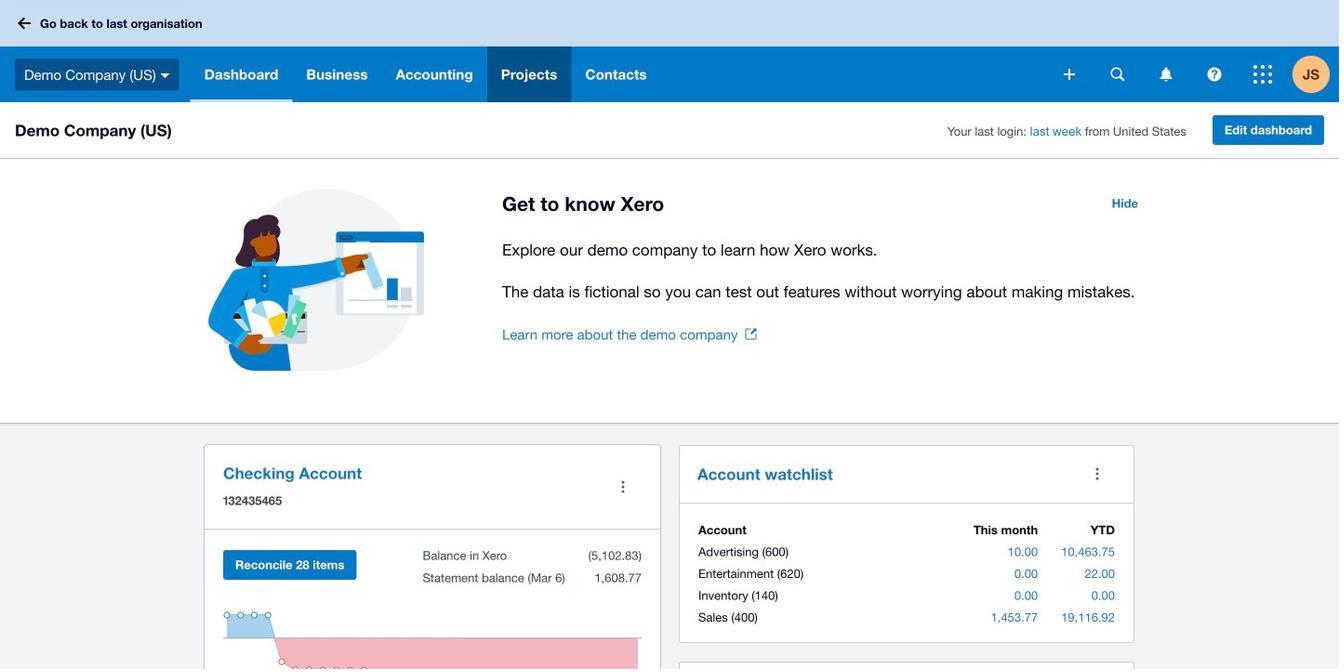 Task type: describe. For each thing, give the bounding box(es) containing it.
2 horizontal spatial svg image
[[1254, 65, 1272, 84]]



Task type: vqa. For each thing, say whether or not it's contained in the screenshot.
leftmost svg icon
yes



Task type: locate. For each thing, give the bounding box(es) containing it.
0 horizontal spatial svg image
[[18, 17, 31, 29]]

intro banner body element
[[502, 237, 1150, 305]]

manage menu toggle image
[[605, 469, 642, 506]]

banner
[[0, 0, 1339, 102]]

svg image
[[1160, 67, 1172, 81], [1208, 67, 1222, 81], [1064, 69, 1075, 80], [161, 73, 170, 78]]

svg image
[[18, 17, 31, 29], [1254, 65, 1272, 84], [1111, 67, 1125, 81]]

1 horizontal spatial svg image
[[1111, 67, 1125, 81]]



